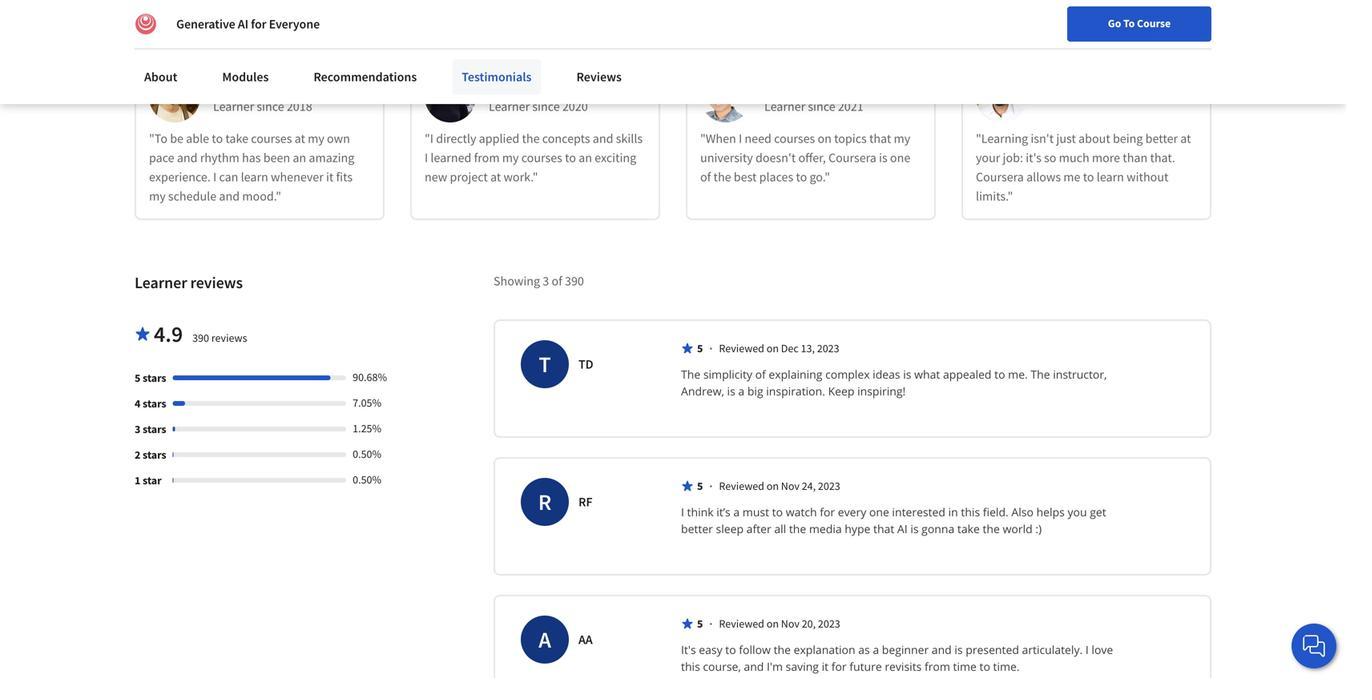 Task type: describe. For each thing, give the bounding box(es) containing it.
for inside the it's easy to follow the explanation as a beginner and is presented articulately. i love this course, and i'm saving it for future revisits from time to time.
[[832, 660, 847, 675]]

the simplicity of explaining complex ideas is what appealed to me. the instructor, andrew, is a big inspiration. keep inspiring!
[[681, 367, 1110, 399]]

a
[[539, 626, 551, 654]]

on for r
[[767, 479, 779, 494]]

2023 for a
[[818, 617, 841, 632]]

an inside "to be able to take courses at my own pace and rhythm has been an amazing experience. i can learn whenever it fits my schedule and mood."
[[293, 150, 306, 166]]

at for courses
[[295, 131, 305, 147]]

and up experience.
[[177, 150, 198, 166]]

is inside the it's easy to follow the explanation as a beginner and is presented articulately. i love this course, and i'm saving it for future revisits from time to time.
[[955, 643, 963, 658]]

4 stars
[[135, 397, 166, 411]]

love
[[1092, 643, 1114, 658]]

"i
[[425, 131, 434, 147]]

1 the from the left
[[681, 367, 701, 382]]

a.
[[1098, 89, 1108, 105]]

about
[[1079, 131, 1111, 147]]

deeplearning.ai image
[[135, 13, 157, 35]]

"learning
[[976, 131, 1029, 147]]

why
[[135, 3, 176, 31]]

concepts
[[542, 131, 590, 147]]

testimonials
[[462, 69, 532, 85]]

to inside "to be able to take courses at my own pace and rhythm has been an amazing experience. i can learn whenever it fits my schedule and mood."
[[212, 131, 223, 147]]

world
[[1003, 522, 1033, 537]]

learn for more
[[1097, 169, 1125, 185]]

2
[[135, 448, 141, 462]]

for inside i think it's a must to watch for every one interested in this field. also helps you get better sleep after all the media hype that ai is gonna take the world :)
[[820, 505, 835, 520]]

a inside the simplicity of explaining complex ideas is what appealed to me. the instructor, andrew, is a big inspiration. keep inspiring!
[[739, 384, 745, 399]]

nov for r
[[781, 479, 800, 494]]

td
[[579, 357, 594, 373]]

:)
[[1036, 522, 1042, 537]]

about
[[144, 69, 177, 85]]

for left their
[[413, 3, 441, 31]]

recommendations link
[[304, 59, 427, 95]]

as
[[859, 643, 870, 658]]

limits."
[[976, 188, 1014, 204]]

7.05%
[[353, 396, 382, 410]]

applied
[[479, 131, 520, 147]]

courses inside "i directly applied the concepts and skills i learned from my courses to an exciting new project at work."
[[522, 150, 563, 166]]

topics
[[834, 131, 867, 147]]

reviewed on dec 13, 2023
[[719, 341, 840, 356]]

chat with us image
[[1302, 634, 1327, 660]]

learner up need at the right top
[[765, 98, 806, 115]]

the down "watch"
[[789, 522, 807, 537]]

every
[[838, 505, 867, 520]]

90.68%
[[353, 370, 387, 385]]

5 for a
[[697, 617, 703, 632]]

on for t
[[767, 341, 779, 356]]

learn for has
[[241, 169, 268, 185]]

i inside "to be able to take courses at my own pace and rhythm has been an amazing experience. i can learn whenever it fits my schedule and mood."
[[213, 169, 217, 185]]

go to course button
[[1068, 6, 1212, 42]]

of inside "when i need courses on topics that my university doesn't offer, coursera is one of the best places to go."
[[701, 169, 711, 185]]

go to course
[[1108, 16, 1171, 30]]

it's
[[1026, 150, 1042, 166]]

0 horizontal spatial 3
[[135, 422, 141, 437]]

go."
[[810, 169, 830, 185]]

at inside "i directly applied the concepts and skills i learned from my courses to an exciting new project at work."
[[491, 169, 501, 185]]

must
[[743, 505, 770, 520]]

13,
[[801, 341, 815, 356]]

modules link
[[213, 59, 278, 95]]

mood."
[[242, 188, 281, 204]]

24,
[[802, 479, 816, 494]]

gonna
[[922, 522, 955, 537]]

showing 3 of 390
[[494, 273, 584, 289]]

articulately.
[[1022, 643, 1083, 658]]

to down presented
[[980, 660, 991, 675]]

experience.
[[149, 169, 211, 185]]

1.25%
[[353, 422, 382, 436]]

5 for r
[[697, 479, 703, 494]]

learned
[[431, 150, 472, 166]]

andrew,
[[681, 384, 725, 399]]

of for the simplicity of explaining complex ideas is what appealed to me. the instructor, andrew, is a big inspiration. keep inspiring!
[[756, 367, 766, 382]]

jennifer
[[489, 79, 534, 95]]

helps
[[1037, 505, 1065, 520]]

showing
[[494, 273, 540, 289]]

media
[[809, 522, 842, 537]]

course,
[[703, 660, 741, 675]]

work."
[[504, 169, 538, 185]]

more
[[1092, 150, 1121, 166]]

complex
[[826, 367, 870, 382]]

at for better
[[1181, 131, 1192, 147]]

keep
[[828, 384, 855, 399]]

4
[[135, 397, 141, 411]]

take inside i think it's a must to watch for every one interested in this field. also helps you get better sleep after all the media hype that ai is gonna take the world :)
[[958, 522, 980, 537]]

watch
[[786, 505, 817, 520]]

reviews
[[577, 69, 622, 85]]

a inside i think it's a must to watch for every one interested in this field. also helps you get better sleep after all the media hype that ai is gonna take the world :)
[[734, 505, 740, 520]]

and right beginner
[[932, 643, 952, 658]]

fits
[[336, 169, 353, 185]]

since for j.
[[533, 98, 560, 115]]

2 the from the left
[[1031, 367, 1051, 382]]

0 vertical spatial coursera
[[323, 3, 409, 31]]

"when i need courses on topics that my university doesn't offer, coursera is one of the best places to go."
[[701, 131, 911, 185]]

learner inside felipe m. learner since 2018
[[213, 98, 254, 115]]

project
[[450, 169, 488, 185]]

being
[[1113, 131, 1143, 147]]

that.
[[1151, 150, 1176, 166]]

from inside "i directly applied the concepts and skills i learned from my courses to an exciting new project at work."
[[474, 150, 500, 166]]

appealed
[[943, 367, 992, 382]]

reviewed for t
[[719, 341, 765, 356]]

people
[[180, 3, 246, 31]]

an inside "i directly applied the concepts and skills i learned from my courses to an exciting new project at work."
[[579, 150, 592, 166]]

on inside "when i need courses on topics that my university doesn't offer, coursera is one of the best places to go."
[[818, 131, 832, 147]]

1 star
[[135, 474, 162, 488]]

t
[[539, 351, 551, 379]]

skills
[[616, 131, 643, 147]]

i inside i think it's a must to watch for every one interested in this field. also helps you get better sleep after all the media hype that ai is gonna take the world :)
[[681, 505, 684, 520]]

modules
[[222, 69, 269, 85]]

courses inside "when i need courses on topics that my university doesn't offer, coursera is one of the best places to go."
[[774, 131, 815, 147]]

ideas
[[873, 367, 901, 382]]

time.
[[994, 660, 1020, 675]]

0 horizontal spatial ai
[[238, 16, 249, 32]]

and down follow
[[744, 660, 764, 675]]

my inside "when i need courses on topics that my university doesn't offer, coursera is one of the best places to go."
[[894, 131, 911, 147]]

reviewed on nov 20, 2023
[[719, 617, 841, 632]]

also
[[1012, 505, 1034, 520]]

english
[[1039, 18, 1078, 34]]

amazing
[[309, 150, 355, 166]]

reviewed for r
[[719, 479, 765, 494]]

"to be able to take courses at my own pace and rhythm has been an amazing experience. i can learn whenever it fits my schedule and mood."
[[149, 131, 355, 204]]

their
[[445, 3, 491, 31]]

presented
[[966, 643, 1020, 658]]

course
[[1137, 16, 1171, 30]]

can
[[219, 169, 238, 185]]

is left what at the bottom right of page
[[904, 367, 912, 382]]

to inside "i directly applied the concepts and skills i learned from my courses to an exciting new project at work."
[[565, 150, 576, 166]]

learner up 4.9
[[135, 273, 187, 293]]

since for m.
[[257, 98, 284, 115]]

interested
[[892, 505, 946, 520]]

2023 for t
[[817, 341, 840, 356]]

what
[[915, 367, 940, 382]]

the inside the it's easy to follow the explanation as a beginner and is presented articulately. i love this course, and i'm saving it for future revisits from time to time.
[[774, 643, 791, 658]]

that inside i think it's a must to watch for every one interested in this field. also helps you get better sleep after all the media hype that ai is gonna take the world :)
[[874, 522, 895, 537]]

allows
[[1027, 169, 1061, 185]]



Task type: vqa. For each thing, say whether or not it's contained in the screenshot.
the left AI
yes



Task type: locate. For each thing, give the bounding box(es) containing it.
the inside "when i need courses on topics that my university doesn't offer, coursera is one of the best places to go."
[[714, 169, 732, 185]]

0.50%
[[353, 447, 382, 462], [353, 473, 382, 487]]

the inside "i directly applied the concepts and skills i learned from my courses to an exciting new project at work."
[[522, 131, 540, 147]]

at left work."
[[491, 169, 501, 185]]

reviews up the 390 reviews
[[190, 273, 243, 293]]

my
[[308, 131, 324, 147], [894, 131, 911, 147], [502, 150, 519, 166], [149, 188, 166, 204]]

0 horizontal spatial since
[[257, 98, 284, 115]]

that right topics
[[870, 131, 892, 147]]

in
[[949, 505, 958, 520]]

0 vertical spatial better
[[1146, 131, 1178, 147]]

to left me.
[[995, 367, 1006, 382]]

a right 'as'
[[873, 643, 879, 658]]

stars for 2 stars
[[143, 448, 166, 462]]

2 vertical spatial of
[[756, 367, 766, 382]]

be
[[170, 131, 184, 147]]

is right offer, on the right of page
[[879, 150, 888, 166]]

that right 'hype'
[[874, 522, 895, 537]]

stars right 2
[[143, 448, 166, 462]]

since
[[257, 98, 284, 115], [533, 98, 560, 115], [808, 98, 836, 115]]

0 vertical spatial that
[[870, 131, 892, 147]]

0 vertical spatial from
[[474, 150, 500, 166]]

my down experience.
[[149, 188, 166, 204]]

5 up 4
[[135, 371, 141, 385]]

better up "that."
[[1146, 131, 1178, 147]]

5 up think
[[697, 479, 703, 494]]

just
[[1057, 131, 1076, 147]]

0 vertical spatial reviews
[[190, 273, 243, 293]]

i left love
[[1086, 643, 1089, 658]]

1 horizontal spatial it
[[822, 660, 829, 675]]

on left dec
[[767, 341, 779, 356]]

an up whenever
[[293, 150, 306, 166]]

on
[[818, 131, 832, 147], [767, 341, 779, 356], [767, 479, 779, 494], [767, 617, 779, 632]]

i left need at the right top
[[739, 131, 742, 147]]

the down field.
[[983, 522, 1000, 537]]

0 vertical spatial 390
[[565, 273, 584, 289]]

at inside "to be able to take courses at my own pace and rhythm has been an amazing experience. i can learn whenever it fits my schedule and mood."
[[295, 131, 305, 147]]

1 horizontal spatial an
[[579, 150, 592, 166]]

a left big
[[739, 384, 745, 399]]

recommendations
[[314, 69, 417, 85]]

0 vertical spatial 2023
[[817, 341, 840, 356]]

2 vertical spatial a
[[873, 643, 879, 658]]

better inside i think it's a must to watch for every one interested in this field. also helps you get better sleep after all the media hype that ai is gonna take the world :)
[[681, 522, 713, 537]]

job:
[[1003, 150, 1024, 166]]

0 horizontal spatial the
[[681, 367, 701, 382]]

it inside "to be able to take courses at my own pace and rhythm has been an amazing experience. i can learn whenever it fits my schedule and mood."
[[326, 169, 334, 185]]

from down applied
[[474, 150, 500, 166]]

much
[[1059, 150, 1090, 166]]

me
[[1064, 169, 1081, 185]]

on for a
[[767, 617, 779, 632]]

learn inside "to be able to take courses at my own pace and rhythm has been an amazing experience. i can learn whenever it fits my schedule and mood."
[[241, 169, 268, 185]]

0 vertical spatial 3
[[543, 273, 549, 289]]

of down "university"
[[701, 169, 711, 185]]

0 vertical spatial of
[[701, 169, 711, 185]]

since inside felipe m. learner since 2018
[[257, 98, 284, 115]]

this inside the it's easy to follow the explanation as a beginner and is presented articulately. i love this course, and i'm saving it for future revisits from time to time.
[[681, 660, 700, 675]]

to inside i think it's a must to watch for every one interested in this field. also helps you get better sleep after all the media hype that ai is gonna take the world :)
[[772, 505, 783, 520]]

generative ai for everyone
[[176, 16, 320, 32]]

my right topics
[[894, 131, 911, 147]]

0 horizontal spatial at
[[295, 131, 305, 147]]

1 vertical spatial 2023
[[818, 479, 841, 494]]

the
[[522, 131, 540, 147], [714, 169, 732, 185], [789, 522, 807, 537], [983, 522, 1000, 537], [774, 643, 791, 658]]

2023 right 13,
[[817, 341, 840, 356]]

show notifications image
[[1130, 20, 1149, 39]]

courses up been
[[251, 131, 292, 147]]

1 learn from the left
[[241, 169, 268, 185]]

to right me
[[1083, 169, 1095, 185]]

0 horizontal spatial of
[[552, 273, 563, 289]]

1 horizontal spatial better
[[1146, 131, 1178, 147]]

this inside i think it's a must to watch for every one interested in this field. also helps you get better sleep after all the media hype that ai is gonna take the world :)
[[961, 505, 980, 520]]

from left 'time'
[[925, 660, 951, 675]]

career
[[495, 3, 556, 31]]

1 vertical spatial ai
[[898, 522, 908, 537]]

been
[[263, 150, 290, 166]]

choose
[[251, 3, 319, 31]]

"i directly applied the concepts and skills i learned from my courses to an exciting new project at work."
[[425, 131, 643, 185]]

0 vertical spatial nov
[[781, 479, 800, 494]]

reviewed on nov 24, 2023
[[719, 479, 841, 494]]

2 learn from the left
[[1097, 169, 1125, 185]]

field.
[[983, 505, 1009, 520]]

3 stars
[[135, 422, 166, 437]]

that inside "when i need courses on topics that my university doesn't offer, coursera is one of the best places to go."
[[870, 131, 892, 147]]

learn inside "learning isn't just about being better at your job: it's so much more than that. coursera allows me to learn without limits."
[[1097, 169, 1125, 185]]

5 up easy on the bottom of page
[[697, 617, 703, 632]]

0 vertical spatial 0.50%
[[353, 447, 382, 462]]

nov for a
[[781, 617, 800, 632]]

1 an from the left
[[293, 150, 306, 166]]

is up 'time'
[[955, 643, 963, 658]]

2 stars from the top
[[143, 397, 166, 411]]

learner down jennifer
[[489, 98, 530, 115]]

2023 right 20,
[[818, 617, 841, 632]]

learner down felipe
[[213, 98, 254, 115]]

0 horizontal spatial this
[[681, 660, 700, 675]]

the down "university"
[[714, 169, 732, 185]]

1 horizontal spatial ai
[[898, 522, 908, 537]]

2 horizontal spatial coursera
[[976, 169, 1024, 185]]

coursera
[[323, 3, 409, 31], [829, 150, 877, 166], [976, 169, 1024, 185]]

1 vertical spatial a
[[734, 505, 740, 520]]

1 since from the left
[[257, 98, 284, 115]]

i left can
[[213, 169, 217, 185]]

reviewed
[[719, 341, 765, 356], [719, 479, 765, 494], [719, 617, 765, 632]]

reviewed up follow
[[719, 617, 765, 632]]

1 horizontal spatial coursera
[[829, 150, 877, 166]]

0 vertical spatial ai
[[238, 16, 249, 32]]

for left everyone
[[251, 16, 267, 32]]

stars for 4 stars
[[143, 397, 166, 411]]

1 vertical spatial nov
[[781, 617, 800, 632]]

and inside "i directly applied the concepts and skills i learned from my courses to an exciting new project at work."
[[593, 131, 614, 147]]

1 vertical spatial one
[[870, 505, 890, 520]]

20,
[[802, 617, 816, 632]]

1 vertical spatial take
[[958, 522, 980, 537]]

1 horizontal spatial since
[[533, 98, 560, 115]]

pace
[[149, 150, 174, 166]]

2 nov from the top
[[781, 617, 800, 632]]

ai
[[238, 16, 249, 32], [898, 522, 908, 537]]

of up big
[[756, 367, 766, 382]]

felipe m. learner since 2018
[[213, 79, 312, 115]]

my inside "i directly applied the concepts and skills i learned from my courses to an exciting new project at work."
[[502, 150, 519, 166]]

3 stars from the top
[[143, 422, 166, 437]]

0 vertical spatial a
[[739, 384, 745, 399]]

2021
[[838, 98, 864, 115]]

1 vertical spatial from
[[925, 660, 951, 675]]

learn down has
[[241, 169, 268, 185]]

reviews for learner reviews
[[190, 273, 243, 293]]

has
[[242, 150, 261, 166]]

390
[[565, 273, 584, 289], [192, 331, 209, 345]]

coursera up recommendations
[[323, 3, 409, 31]]

and up the exciting
[[593, 131, 614, 147]]

to up rhythm
[[212, 131, 223, 147]]

courses inside "to be able to take courses at my own pace and rhythm has been an amazing experience. i can learn whenever it fits my schedule and mood."
[[251, 131, 292, 147]]

reviews right 4.9
[[211, 331, 247, 345]]

all
[[775, 522, 787, 537]]

the right applied
[[522, 131, 540, 147]]

everyone
[[269, 16, 320, 32]]

it's easy to follow the explanation as a beginner and is presented articulately. i love this course, and i'm saving it for future revisits from time to time.
[[681, 643, 1117, 675]]

0 horizontal spatial coursera
[[323, 3, 409, 31]]

follow
[[739, 643, 771, 658]]

from
[[474, 150, 500, 166], [925, 660, 951, 675]]

since down "j." at left
[[533, 98, 560, 115]]

2020
[[563, 98, 588, 115]]

3 down 4
[[135, 422, 141, 437]]

from inside the it's easy to follow the explanation as a beginner and is presented articulately. i love this course, and i'm saving it for future revisits from time to time.
[[925, 660, 951, 675]]

4.9
[[154, 320, 183, 348]]

learner since 2021
[[765, 98, 864, 115]]

to left go."
[[796, 169, 807, 185]]

1 0.50% from the top
[[353, 447, 382, 462]]

own
[[327, 131, 350, 147]]

1 horizontal spatial courses
[[522, 150, 563, 166]]

nov
[[781, 479, 800, 494], [781, 617, 800, 632]]

my up work."
[[502, 150, 519, 166]]

without
[[1127, 169, 1169, 185]]

1 horizontal spatial one
[[890, 150, 911, 166]]

1 horizontal spatial of
[[701, 169, 711, 185]]

inspiring!
[[858, 384, 906, 399]]

chaitanya
[[1040, 89, 1095, 105]]

i inside "when i need courses on topics that my university doesn't offer, coursera is one of the best places to go."
[[739, 131, 742, 147]]

it left fits
[[326, 169, 334, 185]]

1 vertical spatial 0.50%
[[353, 473, 382, 487]]

take up has
[[226, 131, 249, 147]]

is down interested
[[911, 522, 919, 537]]

2023 for r
[[818, 479, 841, 494]]

rf
[[579, 494, 593, 510]]

coursera up the limits."
[[976, 169, 1024, 185]]

felipe
[[213, 79, 246, 95]]

0.50% for 1 star
[[353, 473, 382, 487]]

generative
[[176, 16, 235, 32]]

of inside the simplicity of explaining complex ideas is what appealed to me. the instructor, andrew, is a big inspiration. keep inspiring!
[[756, 367, 766, 382]]

coursera down topics
[[829, 150, 877, 166]]

nov left 24,
[[781, 479, 800, 494]]

0 horizontal spatial from
[[474, 150, 500, 166]]

offer,
[[799, 150, 826, 166]]

1 horizontal spatial 3
[[543, 273, 549, 289]]

1 vertical spatial of
[[552, 273, 563, 289]]

"when
[[701, 131, 736, 147]]

1 vertical spatial coursera
[[829, 150, 877, 166]]

at inside "learning isn't just about being better at your job: it's so much more than that. coursera allows me to learn without limits."
[[1181, 131, 1192, 147]]

whenever
[[271, 169, 324, 185]]

1
[[135, 474, 141, 488]]

sleep
[[716, 522, 744, 537]]

reviewed up must
[[719, 479, 765, 494]]

2 0.50% from the top
[[353, 473, 382, 487]]

0 vertical spatial reviewed
[[719, 341, 765, 356]]

it inside the it's easy to follow the explanation as a beginner and is presented articulately. i love this course, and i'm saving it for future revisits from time to time.
[[822, 660, 829, 675]]

to inside the simplicity of explaining complex ideas is what appealed to me. the instructor, andrew, is a big inspiration. keep inspiring!
[[995, 367, 1006, 382]]

is down simplicity
[[727, 384, 736, 399]]

explaining
[[769, 367, 823, 382]]

of for showing 3 of 390
[[552, 273, 563, 289]]

2 vertical spatial 2023
[[818, 617, 841, 632]]

since down m. on the left top of the page
[[257, 98, 284, 115]]

better down think
[[681, 522, 713, 537]]

i inside "i directly applied the concepts and skills i learned from my courses to an exciting new project at work."
[[425, 150, 428, 166]]

this down it's
[[681, 660, 700, 675]]

1 reviewed from the top
[[719, 341, 765, 356]]

a right it's
[[734, 505, 740, 520]]

ai down interested
[[898, 522, 908, 537]]

i inside the it's easy to follow the explanation as a beginner and is presented articulately. i love this course, and i'm saving it for future revisits from time to time.
[[1086, 643, 1089, 658]]

reviewed for a
[[719, 617, 765, 632]]

2 horizontal spatial of
[[756, 367, 766, 382]]

better inside "learning isn't just about being better at your job: it's so much more than that. coursera allows me to learn without limits."
[[1146, 131, 1178, 147]]

1 stars from the top
[[143, 371, 166, 385]]

and down can
[[219, 188, 240, 204]]

1 vertical spatial it
[[822, 660, 829, 675]]

1 horizontal spatial 390
[[565, 273, 584, 289]]

"learning isn't just about being better at your job: it's so much more than that. coursera allows me to learn without limits."
[[976, 131, 1192, 204]]

i left think
[[681, 505, 684, 520]]

0 vertical spatial this
[[961, 505, 980, 520]]

3 since from the left
[[808, 98, 836, 115]]

0 vertical spatial take
[[226, 131, 249, 147]]

1 vertical spatial better
[[681, 522, 713, 537]]

since left 2021
[[808, 98, 836, 115]]

to down concepts
[[565, 150, 576, 166]]

0 vertical spatial one
[[890, 150, 911, 166]]

2 horizontal spatial at
[[1181, 131, 1192, 147]]

take down in on the right bottom of the page
[[958, 522, 980, 537]]

at right being
[[1181, 131, 1192, 147]]

this right in on the right bottom of the page
[[961, 505, 980, 520]]

to inside "when i need courses on topics that my university doesn't offer, coursera is one of the best places to go."
[[796, 169, 807, 185]]

is inside "when i need courses on topics that my university doesn't offer, coursera is one of the best places to go."
[[879, 150, 888, 166]]

0 horizontal spatial 390
[[192, 331, 209, 345]]

easy
[[699, 643, 723, 658]]

2 reviewed from the top
[[719, 479, 765, 494]]

2 stars
[[135, 448, 166, 462]]

4 stars from the top
[[143, 448, 166, 462]]

get
[[1090, 505, 1107, 520]]

1 vertical spatial reviews
[[211, 331, 247, 345]]

3 right showing
[[543, 273, 549, 289]]

0 horizontal spatial one
[[870, 505, 890, 520]]

stars for 3 stars
[[143, 422, 166, 437]]

1 vertical spatial that
[[874, 522, 895, 537]]

i think it's a must to watch for every one interested in this field. also helps you get better sleep after all the media hype that ai is gonna take the world :)
[[681, 505, 1110, 537]]

places
[[760, 169, 794, 185]]

for up the media
[[820, 505, 835, 520]]

2 vertical spatial reviewed
[[719, 617, 765, 632]]

1 nov from the top
[[781, 479, 800, 494]]

0 horizontal spatial courses
[[251, 131, 292, 147]]

stars right 4
[[143, 397, 166, 411]]

reviews for 390 reviews
[[211, 331, 247, 345]]

i
[[739, 131, 742, 147], [425, 150, 428, 166], [213, 169, 217, 185], [681, 505, 684, 520], [1086, 643, 1089, 658]]

simplicity
[[704, 367, 753, 382]]

and
[[593, 131, 614, 147], [177, 150, 198, 166], [219, 188, 240, 204], [932, 643, 952, 658], [744, 660, 764, 675]]

coursera inside "learning isn't just about being better at your job: it's so much more than that. coursera allows me to learn without limits."
[[976, 169, 1024, 185]]

revisits
[[885, 660, 922, 675]]

2 horizontal spatial since
[[808, 98, 836, 115]]

time
[[953, 660, 977, 675]]

than
[[1123, 150, 1148, 166]]

1 vertical spatial reviewed
[[719, 479, 765, 494]]

390 right showing
[[565, 273, 584, 289]]

big
[[748, 384, 764, 399]]

5 for t
[[697, 341, 703, 356]]

5 up the andrew,
[[697, 341, 703, 356]]

0 vertical spatial it
[[326, 169, 334, 185]]

stars down 4 stars
[[143, 422, 166, 437]]

ai right generative
[[238, 16, 249, 32]]

my left own
[[308, 131, 324, 147]]

0 horizontal spatial learn
[[241, 169, 268, 185]]

3 reviewed from the top
[[719, 617, 765, 632]]

directly
[[436, 131, 476, 147]]

to up course, on the right bottom of page
[[726, 643, 736, 658]]

1 vertical spatial 3
[[135, 422, 141, 437]]

1 vertical spatial this
[[681, 660, 700, 675]]

2 horizontal spatial courses
[[774, 131, 815, 147]]

is inside i think it's a must to watch for every one interested in this field. also helps you get better sleep after all the media hype that ai is gonna take the world :)
[[911, 522, 919, 537]]

coursera inside "when i need courses on topics that my university doesn't offer, coursera is one of the best places to go."
[[829, 150, 877, 166]]

2023 right 24,
[[818, 479, 841, 494]]

it's
[[681, 643, 696, 658]]

None search field
[[228, 10, 613, 42]]

rhythm
[[200, 150, 240, 166]]

courses up work."
[[522, 150, 563, 166]]

go
[[1108, 16, 1122, 30]]

1 horizontal spatial this
[[961, 505, 980, 520]]

the up the andrew,
[[681, 367, 701, 382]]

ai inside i think it's a must to watch for every one interested in this field. also helps you get better sleep after all the media hype that ai is gonna take the world :)
[[898, 522, 908, 537]]

2 an from the left
[[579, 150, 592, 166]]

0 horizontal spatial better
[[681, 522, 713, 537]]

1 horizontal spatial at
[[491, 169, 501, 185]]

0 horizontal spatial an
[[293, 150, 306, 166]]

exciting
[[595, 150, 637, 166]]

on up follow
[[767, 617, 779, 632]]

on up must
[[767, 479, 779, 494]]

think
[[687, 505, 714, 520]]

1 horizontal spatial take
[[958, 522, 980, 537]]

instructor,
[[1053, 367, 1107, 382]]

for down explanation
[[832, 660, 847, 675]]

0 horizontal spatial it
[[326, 169, 334, 185]]

explanation
[[794, 643, 856, 658]]

an down concepts
[[579, 150, 592, 166]]

learner inside the jennifer j. learner since 2020
[[489, 98, 530, 115]]

isn't
[[1031, 131, 1054, 147]]

1 horizontal spatial learn
[[1097, 169, 1125, 185]]

1 vertical spatial 390
[[192, 331, 209, 345]]

reviewed up simplicity
[[719, 341, 765, 356]]

to inside "learning isn't just about being better at your job: it's so much more than that. coursera allows me to learn without limits."
[[1083, 169, 1095, 185]]

stars for 5 stars
[[143, 371, 166, 385]]

1 horizontal spatial the
[[1031, 367, 1051, 382]]

390 right 4.9
[[192, 331, 209, 345]]

2 vertical spatial coursera
[[976, 169, 1024, 185]]

i down "i
[[425, 150, 428, 166]]

star
[[143, 474, 162, 488]]

best
[[734, 169, 757, 185]]

2 since from the left
[[533, 98, 560, 115]]

the right me.
[[1031, 367, 1051, 382]]

nov left 20,
[[781, 617, 800, 632]]

0 horizontal spatial take
[[226, 131, 249, 147]]

a inside the it's easy to follow the explanation as a beginner and is presented articulately. i love this course, and i'm saving it for future revisits from time to time.
[[873, 643, 879, 658]]

english button
[[1010, 0, 1107, 52]]

courses up offer, on the right of page
[[774, 131, 815, 147]]

is
[[879, 150, 888, 166], [904, 367, 912, 382], [727, 384, 736, 399], [911, 522, 919, 537], [955, 643, 963, 658]]

it down explanation
[[822, 660, 829, 675]]

on up offer, on the right of page
[[818, 131, 832, 147]]

take inside "to be able to take courses at my own pace and rhythm has been an amazing experience. i can learn whenever it fits my schedule and mood."
[[226, 131, 249, 147]]

one inside "when i need courses on topics that my university doesn't offer, coursera is one of the best places to go."
[[890, 150, 911, 166]]

1 horizontal spatial from
[[925, 660, 951, 675]]

since inside the jennifer j. learner since 2020
[[533, 98, 560, 115]]

university
[[701, 150, 753, 166]]

the up the i'm
[[774, 643, 791, 658]]

one inside i think it's a must to watch for every one interested in this field. also helps you get better sleep after all the media hype that ai is gonna take the world :)
[[870, 505, 890, 520]]

j.
[[537, 79, 546, 95]]

0.50% for 2 stars
[[353, 447, 382, 462]]

at down the '2018'
[[295, 131, 305, 147]]



